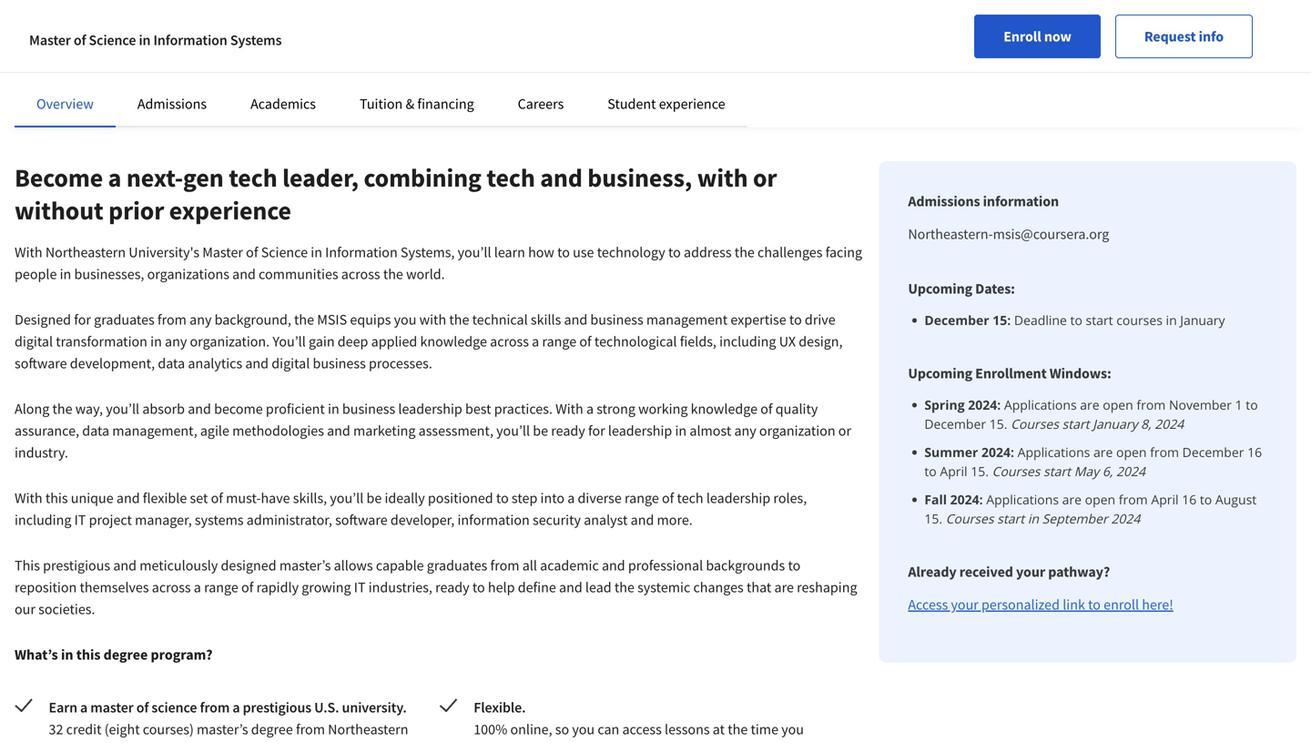 Task type: describe. For each thing, give the bounding box(es) containing it.
the up you'll
[[294, 311, 314, 329]]

list item containing spring 2024:
[[925, 395, 1268, 433]]

processes.
[[369, 354, 432, 372]]

any inside along the way, you'll absorb and become proficient in business leadership best practices. with a strong working knowledge of quality assurance, data management, agile methodologies and marketing assessment, you'll be ready for leadership in almost any organization or industry.
[[734, 422, 756, 440]]

capable
[[376, 556, 424, 575]]

0 vertical spatial your
[[1016, 563, 1045, 581]]

to inside designed for graduates from any background, the msis equips you with the technical skills and business management expertise to drive digital transformation in any organization. you'll gain deep applied knowledge across a range of technological fields, including ux design, software development, data analytics and digital business processes.
[[789, 311, 802, 329]]

become
[[214, 400, 263, 418]]

16 for december
[[1248, 443, 1262, 461]]

organizations
[[147, 265, 229, 283]]

systems
[[230, 31, 282, 49]]

to up 'reshaping'
[[788, 556, 801, 575]]

personalized
[[982, 596, 1060, 614]]

graduates inside "this prestigious and meticulously designed master's allows capable graduates from all academic and professional backgrounds to reposition themselves across a range of rapidly growing it industries, ready to help define and lead the systemic changes that are reshaping our societies."
[[427, 556, 487, 575]]

1 vertical spatial business
[[313, 354, 366, 372]]

received
[[960, 563, 1013, 581]]

already received your pathway?
[[908, 563, 1110, 581]]

prestigious inside earn a master of science from a prestigious u.s. university. 32 credit (eight courses) master's degree from northeastern
[[243, 698, 311, 717]]

management,
[[112, 422, 197, 440]]

to left "address"
[[668, 243, 681, 261]]

master
[[90, 698, 134, 717]]

0 vertical spatial business
[[590, 311, 644, 329]]

backgrounds
[[706, 556, 785, 575]]

management
[[646, 311, 728, 329]]

1 vertical spatial leadership
[[608, 422, 672, 440]]

courses start may 6, 2024
[[992, 463, 1145, 480]]

1 horizontal spatial experience
[[659, 95, 725, 113]]

fall
[[925, 491, 947, 508]]

reposition
[[15, 578, 77, 596]]

courses
[[1117, 311, 1163, 329]]

are for may
[[1094, 443, 1113, 461]]

northeastern inside with northeastern university's master of science in information systems, you'll learn how to use technology to address the challenges facing people in businesses, organizations and communities across the world.
[[45, 243, 126, 261]]

gain
[[309, 332, 335, 351]]

2024: for fall 2024:
[[950, 491, 983, 508]]

industry.
[[15, 443, 68, 462]]

0 horizontal spatial tech
[[229, 162, 277, 194]]

from inside designed for graduates from any background, the msis equips you with the technical skills and business management expertise to drive digital transformation in any organization. you'll gain deep applied knowledge across a range of technological fields, including ux design, software development, data analytics and digital business processes.
[[157, 311, 187, 329]]

or inside become a next-gen tech leader, combining tech and business, with or without prior experience
[[753, 162, 777, 194]]

and left more.
[[631, 511, 654, 529]]

a right science in the left bottom of the page
[[233, 698, 240, 717]]

program?
[[151, 646, 213, 664]]

with inside along the way, you'll absorb and become proficient in business leadership best practices. with a strong working knowledge of quality assurance, data management, agile methodologies and marketing assessment, you'll be ready for leadership in almost any organization or industry.
[[556, 400, 583, 418]]

information inside with this unique and flexible set of must-have skills, you'll be ideally positioned to step into a diverse range of tech leadership roles, including it project manager, systems administrator, software developer, information security analyst and more.
[[458, 511, 530, 529]]

8,
[[1141, 415, 1152, 433]]

with northeastern university's master of science in information systems, you'll learn how to use technology to address the challenges facing people in businesses, organizations and communities across the world.
[[15, 243, 862, 283]]

6,
[[1103, 463, 1113, 480]]

of up more.
[[662, 489, 674, 507]]

what's in this degree program?
[[15, 646, 213, 664]]

in right 'what's'
[[61, 646, 73, 664]]

along
[[15, 400, 49, 418]]

with for of
[[15, 489, 42, 507]]

knowledge inside designed for graduates from any background, the msis equips you with the technical skills and business management expertise to drive digital transformation in any organization. you'll gain deep applied knowledge across a range of technological fields, including ux design, software development, data analytics and digital business processes.
[[420, 332, 487, 351]]

tech inside with this unique and flexible set of must-have skills, you'll be ideally positioned to step into a diverse range of tech leadership roles, including it project manager, systems administrator, software developer, information security analyst and more.
[[677, 489, 704, 507]]

with this unique and flexible set of must-have skills, you'll be ideally positioned to step into a diverse range of tech leadership roles, including it project manager, systems administrator, software developer, information security analyst and more.
[[15, 489, 807, 529]]

0 vertical spatial science
[[89, 31, 136, 49]]

along the way, you'll absorb and become proficient in business leadership best practices. with a strong working knowledge of quality assurance, data management, agile methodologies and marketing assessment, you'll be ready for leadership in almost any organization or industry.
[[15, 400, 851, 462]]

ready inside "this prestigious and meticulously designed master's allows capable graduates from all academic and professional backgrounds to reposition themselves across a range of rapidly growing it industries, ready to help define and lead the systemic changes that are reshaping our societies."
[[435, 578, 470, 596]]

you'll down the practices.
[[496, 422, 530, 440]]

to inside the applications are open from november 1 to december 15.
[[1246, 396, 1258, 413]]

16 for april
[[1182, 491, 1197, 508]]

for inside along the way, you'll absorb and become proficient in business leadership best practices. with a strong working knowledge of quality assurance, data management, agile methodologies and marketing assessment, you'll be ready for leadership in almost any organization or industry.
[[588, 422, 605, 440]]

here!
[[1142, 596, 1174, 614]]

you'll right way,
[[106, 400, 139, 418]]

enrollment
[[975, 364, 1047, 382]]

strong
[[597, 400, 635, 418]]

access
[[908, 596, 948, 614]]

april inside applications are open from december 16 to april 15.
[[940, 463, 968, 480]]

32
[[49, 720, 63, 738]]

northeastern inside earn a master of science from a prestigious u.s. university. 32 credit (eight courses) master's degree from northeastern
[[328, 720, 408, 738]]

to left use
[[557, 243, 570, 261]]

in right courses
[[1166, 311, 1177, 329]]

academics
[[250, 95, 316, 113]]

allows
[[334, 556, 373, 575]]

technical
[[472, 311, 528, 329]]

november
[[1169, 396, 1232, 413]]

science
[[152, 698, 197, 717]]

start left courses
[[1086, 311, 1113, 329]]

online,
[[510, 720, 552, 738]]

degree inside earn a master of science from a prestigious u.s. university. 32 credit (eight courses) master's degree from northeastern
[[251, 720, 293, 738]]

in down working
[[675, 422, 687, 440]]

lessons
[[665, 720, 710, 738]]

summer
[[925, 443, 978, 461]]

skills
[[531, 311, 561, 329]]

1 horizontal spatial information
[[983, 192, 1059, 210]]

and left marketing
[[327, 422, 350, 440]]

rapidly
[[256, 578, 299, 596]]

dates:
[[975, 280, 1015, 298]]

data inside designed for graduates from any background, the msis equips you with the technical skills and business management expertise to drive digital transformation in any organization. you'll gain deep applied knowledge across a range of technological fields, including ux design, software development, data analytics and digital business processes.
[[158, 354, 185, 372]]

0 vertical spatial leadership
[[398, 400, 462, 418]]

2024 for courses start january 8, 2024
[[1155, 415, 1184, 433]]

of right the set
[[211, 489, 223, 507]]

in right proficient
[[328, 400, 339, 418]]

set
[[190, 489, 208, 507]]

and up lead
[[602, 556, 625, 575]]

all
[[522, 556, 537, 575]]

diverse
[[578, 489, 622, 507]]

start for in
[[997, 510, 1025, 527]]

without
[[15, 194, 103, 226]]

practices.
[[494, 400, 553, 418]]

and up themselves at the left
[[113, 556, 137, 575]]

flexible
[[143, 489, 187, 507]]

or inside along the way, you'll absorb and become proficient in business leadership best practices. with a strong working knowledge of quality assurance, data management, agile methodologies and marketing assessment, you'll be ready for leadership in almost any organization or industry.
[[838, 422, 851, 440]]

student experience
[[608, 95, 725, 113]]

transformation
[[56, 332, 147, 351]]

courses for fall 2024:
[[946, 510, 994, 527]]

address
[[684, 243, 732, 261]]

the left technical
[[449, 311, 469, 329]]

designed for graduates from any background, the msis equips you with the technical skills and business management expertise to drive digital transformation in any organization. you'll gain deep applied knowledge across a range of technological fields, including ux design, software development, data analytics and digital business processes.
[[15, 311, 843, 372]]

design,
[[799, 332, 843, 351]]

into
[[540, 489, 565, 507]]

0 vertical spatial any
[[190, 311, 212, 329]]

development,
[[70, 354, 155, 372]]

15:
[[993, 311, 1011, 329]]

assessment,
[[419, 422, 493, 440]]

now
[[1044, 27, 1072, 46]]

courses for spring 2024:
[[1011, 415, 1059, 433]]

windows:
[[1050, 364, 1112, 382]]

a inside "this prestigious and meticulously designed master's allows capable graduates from all academic and professional backgrounds to reposition themselves across a range of rapidly growing it industries, ready to help define and lead the systemic changes that are reshaping our societies."
[[194, 578, 201, 596]]

0 horizontal spatial degree
[[104, 646, 148, 664]]

be inside along the way, you'll absorb and become proficient in business leadership best practices. with a strong working knowledge of quality assurance, data management, agile methodologies and marketing assessment, you'll be ready for leadership in almost any organization or industry.
[[533, 422, 548, 440]]

master's inside "this prestigious and meticulously designed master's allows capable graduates from all academic and professional backgrounds to reposition themselves across a range of rapidly growing it industries, ready to help define and lead the systemic changes that are reshaping our societies."
[[279, 556, 331, 575]]

a inside designed for graduates from any background, the msis equips you with the technical skills and business management expertise to drive digital transformation in any organization. you'll gain deep applied knowledge across a range of technological fields, including ux design, software development, data analytics and digital business processes.
[[532, 332, 539, 351]]

courses start in september 2024
[[946, 510, 1140, 527]]

information inside with northeastern university's master of science in information systems, you'll learn how to use technology to address the challenges facing people in businesses, organizations and communities across the world.
[[325, 243, 398, 261]]

master's inside earn a master of science from a prestigious u.s. university. 32 credit (eight courses) master's degree from northeastern
[[197, 720, 248, 738]]

be inside with this unique and flexible set of must-have skills, you'll be ideally positioned to step into a diverse range of tech leadership roles, including it project manager, systems administrator, software developer, information security analyst and more.
[[367, 489, 382, 507]]

courses start january 8, 2024
[[1011, 415, 1184, 433]]

ux
[[779, 332, 796, 351]]

to right deadline
[[1070, 311, 1083, 329]]

2 horizontal spatial you
[[781, 720, 804, 738]]

positioned
[[428, 489, 493, 507]]

meticulously
[[140, 556, 218, 575]]

range inside "this prestigious and meticulously designed master's allows capable graduates from all academic and professional backgrounds to reposition themselves across a range of rapidly growing it industries, ready to help define and lead the systemic changes that are reshaping our societies."
[[204, 578, 238, 596]]

organization
[[759, 422, 836, 440]]

and up "project"
[[116, 489, 140, 507]]

1 vertical spatial january
[[1093, 415, 1138, 433]]

world.
[[406, 265, 445, 283]]

to right link
[[1088, 596, 1101, 614]]

combining
[[364, 162, 482, 194]]

and up agile
[[188, 400, 211, 418]]

august
[[1216, 491, 1257, 508]]

data inside along the way, you'll absorb and become proficient in business leadership best practices. with a strong working knowledge of quality assurance, data management, agile methodologies and marketing assessment, you'll be ready for leadership in almost any organization or industry.
[[82, 422, 109, 440]]

upcoming enrollment windows:
[[908, 364, 1112, 382]]

2024: for summer 2024:
[[982, 443, 1014, 461]]

applications are open from december 16 to april 15.
[[925, 443, 1262, 480]]

december 15: deadline to start courses in january
[[925, 311, 1225, 329]]

become
[[15, 162, 103, 194]]

(eight
[[104, 720, 140, 738]]

ideally
[[385, 489, 425, 507]]

you'll inside with northeastern university's master of science in information systems, you'll learn how to use technology to address the challenges facing people in businesses, organizations and communities across the world.
[[458, 243, 491, 261]]

you inside designed for graduates from any background, the msis equips you with the technical skills and business management expertise to drive digital transformation in any organization. you'll gain deep applied knowledge across a range of technological fields, including ux design, software development, data analytics and digital business processes.
[[394, 311, 417, 329]]

from inside applications are open from april 16 to august 15.
[[1119, 491, 1148, 508]]

of up the overview at left top
[[74, 31, 86, 49]]

enroll
[[1004, 27, 1041, 46]]

experience inside become a next-gen tech leader, combining tech and business, with or without prior experience
[[169, 194, 291, 226]]

1 horizontal spatial digital
[[272, 354, 310, 372]]

from right science in the left bottom of the page
[[200, 698, 230, 717]]

msis
[[317, 311, 347, 329]]

1 vertical spatial any
[[165, 332, 187, 351]]

and down organization.
[[245, 354, 269, 372]]

of inside along the way, you'll absorb and become proficient in business leadership best practices. with a strong working knowledge of quality assurance, data management, agile methodologies and marketing assessment, you'll be ready for leadership in almost any organization or industry.
[[761, 400, 773, 418]]

skills,
[[293, 489, 327, 507]]

and right skills
[[564, 311, 588, 329]]

fields,
[[680, 332, 717, 351]]

people
[[15, 265, 57, 283]]

0 horizontal spatial your
[[951, 596, 979, 614]]

a right earn
[[80, 698, 88, 717]]

security
[[533, 511, 581, 529]]

of inside designed for graduates from any background, the msis equips you with the technical skills and business management expertise to drive digital transformation in any organization. you'll gain deep applied knowledge across a range of technological fields, including ux design, software development, data analytics and digital business processes.
[[579, 332, 592, 351]]

including inside designed for graduates from any background, the msis equips you with the technical skills and business management expertise to drive digital transformation in any organization. you'll gain deep applied knowledge across a range of technological fields, including ux design, software development, data analytics and digital business processes.
[[719, 332, 776, 351]]

15. for courses start in september 2024
[[925, 510, 943, 527]]

1 horizontal spatial tech
[[487, 162, 535, 194]]

msis@coursera.org
[[993, 225, 1109, 243]]

student experience link
[[608, 95, 725, 113]]

1 vertical spatial this
[[76, 646, 101, 664]]

and inside with northeastern university's master of science in information systems, you'll learn how to use technology to address the challenges facing people in businesses, organizations and communities across the world.
[[232, 265, 256, 283]]

0 horizontal spatial information
[[153, 31, 227, 49]]

1 horizontal spatial you
[[572, 720, 595, 738]]

already
[[908, 563, 957, 581]]

to inside applications are open from december 16 to april 15.
[[925, 463, 937, 480]]

challenges
[[758, 243, 823, 261]]

this inside with this unique and flexible set of must-have skills, you'll be ideally positioned to step into a diverse range of tech leadership roles, including it project manager, systems administrator, software developer, information security analyst and more.
[[45, 489, 68, 507]]

request info button
[[1115, 15, 1253, 58]]

software inside with this unique and flexible set of must-have skills, you'll be ideally positioned to step into a diverse range of tech leadership roles, including it project manager, systems administrator, software developer, information security analyst and more.
[[335, 511, 388, 529]]

to left help at left
[[472, 578, 485, 596]]

in up admissions link
[[139, 31, 151, 49]]

2024 for courses start in september 2024
[[1111, 510, 1140, 527]]

the inside along the way, you'll absorb and become proficient in business leadership best practices. with a strong working knowledge of quality assurance, data management, agile methodologies and marketing assessment, you'll be ready for leadership in almost any organization or industry.
[[52, 400, 72, 418]]

2024 for courses start may 6, 2024
[[1116, 463, 1145, 480]]

with for business,
[[697, 162, 748, 194]]



Task type: locate. For each thing, give the bounding box(es) containing it.
15. for courses start january 8, 2024
[[990, 415, 1008, 433]]

2 vertical spatial with
[[15, 489, 42, 507]]

courses)
[[143, 720, 194, 738]]

with for people
[[15, 243, 42, 261]]

upcoming for upcoming enrollment windows:
[[908, 364, 973, 382]]

master up organizations
[[202, 243, 243, 261]]

analyst
[[584, 511, 628, 529]]

changes
[[693, 578, 744, 596]]

0 horizontal spatial 15.
[[925, 510, 943, 527]]

2024: right summer
[[982, 443, 1014, 461]]

in right people
[[60, 265, 71, 283]]

0 horizontal spatial any
[[165, 332, 187, 351]]

communities
[[259, 265, 338, 283]]

university.
[[342, 698, 407, 717]]

credit
[[66, 720, 102, 738]]

with inside designed for graduates from any background, the msis equips you with the technical skills and business management expertise to drive digital transformation in any organization. you'll gain deep applied knowledge across a range of technological fields, including ux design, software development, data analytics and digital business processes.
[[419, 311, 446, 329]]

for up "transformation"
[[74, 311, 91, 329]]

it down 'allows'
[[354, 578, 366, 596]]

information up northeastern-msis@coursera.org
[[983, 192, 1059, 210]]

admissions for admissions information
[[908, 192, 980, 210]]

what's
[[15, 646, 58, 664]]

businesses,
[[74, 265, 144, 283]]

are
[[1080, 396, 1100, 413], [1094, 443, 1113, 461], [1062, 491, 1082, 508], [774, 578, 794, 596]]

more.
[[657, 511, 693, 529]]

including inside with this unique and flexible set of must-have skills, you'll be ideally positioned to step into a diverse range of tech leadership roles, including it project manager, systems administrator, software developer, information security analyst and more.
[[15, 511, 71, 529]]

1 vertical spatial graduates
[[427, 556, 487, 575]]

2024 down "6," on the right bottom of page
[[1111, 510, 1140, 527]]

knowledge down technical
[[420, 332, 487, 351]]

this prestigious and meticulously designed master's allows capable graduates from all academic and professional backgrounds to reposition themselves across a range of rapidly growing it industries, ready to help define and lead the systemic changes that are reshaping our societies.
[[15, 556, 857, 618]]

define
[[518, 578, 556, 596]]

1 vertical spatial master's
[[197, 720, 248, 738]]

1 horizontal spatial data
[[158, 354, 185, 372]]

that
[[747, 578, 772, 596]]

1 vertical spatial admissions
[[908, 192, 980, 210]]

courses down summer 2024:
[[992, 463, 1040, 480]]

are up "6," on the right bottom of page
[[1094, 443, 1113, 461]]

of
[[74, 31, 86, 49], [246, 243, 258, 261], [579, 332, 592, 351], [761, 400, 773, 418], [211, 489, 223, 507], [662, 489, 674, 507], [241, 578, 253, 596], [136, 698, 149, 717]]

business,
[[588, 162, 692, 194]]

from inside "this prestigious and meticulously designed master's allows capable graduates from all academic and professional backgrounds to reposition themselves across a range of rapidly growing it industries, ready to help define and lead the systemic changes that are reshaping our societies."
[[490, 556, 520, 575]]

master's down science in the left bottom of the page
[[197, 720, 248, 738]]

ready inside along the way, you'll absorb and become proficient in business leadership best practices. with a strong working knowledge of quality assurance, data management, agile methodologies and marketing assessment, you'll be ready for leadership in almost any organization or industry.
[[551, 422, 585, 440]]

ready
[[551, 422, 585, 440], [435, 578, 470, 596]]

1 horizontal spatial master
[[202, 243, 243, 261]]

for
[[74, 311, 91, 329], [588, 422, 605, 440]]

0 vertical spatial 15.
[[990, 415, 1008, 433]]

systems,
[[401, 243, 455, 261]]

a down the meticulously
[[194, 578, 201, 596]]

software down the designed
[[15, 354, 67, 372]]

tuition & financing
[[360, 95, 474, 113]]

northeastern down university.
[[328, 720, 408, 738]]

0 horizontal spatial master's
[[197, 720, 248, 738]]

help
[[488, 578, 515, 596]]

systems
[[195, 511, 244, 529]]

0 vertical spatial open
[[1103, 396, 1133, 413]]

1 horizontal spatial january
[[1180, 311, 1225, 329]]

the right "address"
[[735, 243, 755, 261]]

0 horizontal spatial software
[[15, 354, 67, 372]]

courses down "enrollment" in the right of the page
[[1011, 415, 1059, 433]]

4 list item from the top
[[925, 490, 1268, 528]]

with inside become a next-gen tech leader, combining tech and business, with or without prior experience
[[697, 162, 748, 194]]

financing
[[417, 95, 474, 113]]

are for in
[[1062, 491, 1082, 508]]

1 vertical spatial information
[[325, 243, 398, 261]]

science
[[89, 31, 136, 49], [261, 243, 308, 261]]

from down organizations
[[157, 311, 187, 329]]

list item up windows:
[[925, 311, 1268, 330]]

16 inside applications are open from april 16 to august 15.
[[1182, 491, 1197, 508]]

with right the practices.
[[556, 400, 583, 418]]

1 vertical spatial across
[[490, 332, 529, 351]]

0 vertical spatial or
[[753, 162, 777, 194]]

software
[[15, 354, 67, 372], [335, 511, 388, 529]]

16 inside applications are open from december 16 to april 15.
[[1248, 443, 1262, 461]]

you'll inside with this unique and flexible set of must-have skills, you'll be ideally positioned to step into a diverse range of tech leadership roles, including it project manager, systems administrator, software developer, information security analyst and more.
[[330, 489, 364, 507]]

upcoming up spring
[[908, 364, 973, 382]]

from inside the applications are open from november 1 to december 15.
[[1137, 396, 1166, 413]]

project
[[89, 511, 132, 529]]

open inside the applications are open from november 1 to december 15.
[[1103, 396, 1133, 413]]

are inside the applications are open from november 1 to december 15.
[[1080, 396, 1100, 413]]

northeastern-msis@coursera.org
[[908, 225, 1109, 243]]

15. down summer 2024:
[[971, 463, 989, 480]]

you up "applied"
[[394, 311, 417, 329]]

0 vertical spatial experience
[[659, 95, 725, 113]]

across up equips
[[341, 265, 380, 283]]

deadline
[[1014, 311, 1067, 329]]

open for 8,
[[1103, 396, 1133, 413]]

must-
[[226, 489, 261, 507]]

1 vertical spatial data
[[82, 422, 109, 440]]

facing
[[826, 243, 862, 261]]

prestigious inside "this prestigious and meticulously designed master's allows capable graduates from all academic and professional backgrounds to reposition themselves across a range of rapidly growing it industries, ready to help define and lead the systemic changes that are reshaping our societies."
[[43, 556, 110, 575]]

business up marketing
[[342, 400, 395, 418]]

2 vertical spatial december
[[1183, 443, 1244, 461]]

0 horizontal spatial prestigious
[[43, 556, 110, 575]]

student
[[608, 95, 656, 113]]

the inside flexible. 100% online, so you can access lessons at the time you
[[728, 720, 748, 738]]

start for may
[[1044, 463, 1071, 480]]

marketing
[[353, 422, 416, 440]]

or right organization
[[838, 422, 851, 440]]

graduates up "transformation"
[[94, 311, 155, 329]]

business down deep
[[313, 354, 366, 372]]

1 vertical spatial information
[[458, 511, 530, 529]]

to inside with this unique and flexible set of must-have skills, you'll be ideally positioned to step into a diverse range of tech leadership roles, including it project manager, systems administrator, software developer, information security analyst and more.
[[496, 489, 509, 507]]

master inside with northeastern university's master of science in information systems, you'll learn how to use technology to address the challenges facing people in businesses, organizations and communities across the world.
[[202, 243, 243, 261]]

range inside designed for graduates from any background, the msis equips you with the technical skills and business management expertise to drive digital transformation in any organization. you'll gain deep applied knowledge across a range of technological fields, including ux design, software development, data analytics and digital business processes.
[[542, 332, 577, 351]]

admissions
[[137, 95, 207, 113], [908, 192, 980, 210]]

1 vertical spatial knowledge
[[691, 400, 758, 418]]

assurance,
[[15, 422, 79, 440]]

upcoming dates:
[[908, 280, 1015, 298]]

2 vertical spatial across
[[152, 578, 191, 596]]

list item containing summer 2024:
[[925, 443, 1268, 481]]

reshaping
[[797, 578, 857, 596]]

1 vertical spatial applications
[[1018, 443, 1090, 461]]

2 upcoming from the top
[[908, 364, 973, 382]]

2 vertical spatial any
[[734, 422, 756, 440]]

1 vertical spatial range
[[625, 489, 659, 507]]

a inside become a next-gen tech leader, combining tech and business, with or without prior experience
[[108, 162, 121, 194]]

so
[[555, 720, 569, 738]]

earn
[[49, 698, 77, 717]]

2 vertical spatial business
[[342, 400, 395, 418]]

across inside with northeastern university's master of science in information systems, you'll learn how to use technology to address the challenges facing people in businesses, organizations and communities across the world.
[[341, 265, 380, 283]]

across inside designed for graduates from any background, the msis equips you with the technical skills and business management expertise to drive digital transformation in any organization. you'll gain deep applied knowledge across a range of technological fields, including ux design, software development, data analytics and digital business processes.
[[490, 332, 529, 351]]

knowledge inside along the way, you'll absorb and become proficient in business leadership best practices. with a strong working knowledge of quality assurance, data management, agile methodologies and marketing assessment, you'll be ready for leadership in almost any organization or industry.
[[691, 400, 758, 418]]

leadership inside with this unique and flexible set of must-have skills, you'll be ideally positioned to step into a diverse range of tech leadership roles, including it project manager, systems administrator, software developer, information security analyst and more.
[[706, 489, 771, 507]]

0 vertical spatial ready
[[551, 422, 585, 440]]

admissions up northeastern-
[[908, 192, 980, 210]]

2 vertical spatial 2024:
[[950, 491, 983, 508]]

flexible.
[[474, 698, 526, 717]]

1 horizontal spatial science
[[261, 243, 308, 261]]

start for january
[[1062, 415, 1090, 433]]

with inside with this unique and flexible set of must-have skills, you'll be ideally positioned to step into a diverse range of tech leadership roles, including it project manager, systems administrator, software developer, information security analyst and more.
[[15, 489, 42, 507]]

2 list item from the top
[[925, 395, 1268, 433]]

for down strong
[[588, 422, 605, 440]]

1 vertical spatial with
[[556, 400, 583, 418]]

applications inside applications are open from april 16 to august 15.
[[986, 491, 1059, 508]]

1 horizontal spatial any
[[190, 311, 212, 329]]

and
[[540, 162, 583, 194], [232, 265, 256, 283], [564, 311, 588, 329], [245, 354, 269, 372], [188, 400, 211, 418], [327, 422, 350, 440], [116, 489, 140, 507], [631, 511, 654, 529], [113, 556, 137, 575], [602, 556, 625, 575], [559, 578, 583, 596]]

u.s.
[[314, 698, 339, 717]]

it inside with this unique and flexible set of must-have skills, you'll be ideally positioned to step into a diverse range of tech leadership roles, including it project manager, systems administrator, software developer, information security analyst and more.
[[74, 511, 86, 529]]

0 vertical spatial digital
[[15, 332, 53, 351]]

in inside "list"
[[1028, 510, 1039, 527]]

in inside designed for graduates from any background, the msis equips you with the technical skills and business management expertise to drive digital transformation in any organization. you'll gain deep applied knowledge across a range of technological fields, including ux design, software development, data analytics and digital business processes.
[[150, 332, 162, 351]]

a inside with this unique and flexible set of must-have skills, you'll be ideally positioned to step into a diverse range of tech leadership roles, including it project manager, systems administrator, software developer, information security analyst and more.
[[568, 489, 575, 507]]

2024 right 8,
[[1155, 415, 1184, 433]]

with for you
[[419, 311, 446, 329]]

range inside with this unique and flexible set of must-have skills, you'll be ideally positioned to step into a diverse range of tech leadership roles, including it project manager, systems administrator, software developer, information security analyst and more.
[[625, 489, 659, 507]]

including down expertise
[[719, 332, 776, 351]]

master up overview "link"
[[29, 31, 71, 49]]

applications up courses start may 6, 2024
[[1018, 443, 1090, 461]]

for inside designed for graduates from any background, the msis equips you with the technical skills and business management expertise to drive digital transformation in any organization. you'll gain deep applied knowledge across a range of technological fields, including ux design, software development, data analytics and digital business processes.
[[74, 311, 91, 329]]

the left the world. at top
[[383, 265, 403, 283]]

from up help at left
[[490, 556, 520, 575]]

including up this
[[15, 511, 71, 529]]

2 horizontal spatial 15.
[[990, 415, 1008, 433]]

experience
[[659, 95, 725, 113], [169, 194, 291, 226]]

0 vertical spatial with
[[697, 162, 748, 194]]

0 vertical spatial software
[[15, 354, 67, 372]]

your up "personalized"
[[1016, 563, 1045, 581]]

graduates inside designed for graduates from any background, the msis equips you with the technical skills and business management expertise to drive digital transformation in any organization. you'll gain deep applied knowledge across a range of technological fields, including ux design, software development, data analytics and digital business processes.
[[94, 311, 155, 329]]

prestigious up reposition
[[43, 556, 110, 575]]

leader,
[[282, 162, 359, 194]]

across down the meticulously
[[152, 578, 191, 596]]

admissions down "master of science in information systems"
[[137, 95, 207, 113]]

courses for summer 2024:
[[992, 463, 1040, 480]]

start up already received your pathway?
[[997, 510, 1025, 527]]

open for september
[[1085, 491, 1116, 508]]

leadership down working
[[608, 422, 672, 440]]

summer 2024:
[[925, 443, 1014, 461]]

are up courses start january 8, 2024 on the bottom right of page
[[1080, 396, 1100, 413]]

proficient
[[266, 400, 325, 418]]

0 horizontal spatial 16
[[1182, 491, 1197, 508]]

the inside "this prestigious and meticulously designed master's allows capable graduates from all academic and professional backgrounds to reposition themselves across a range of rapidly growing it industries, ready to help define and lead the systemic changes that are reshaping our societies."
[[614, 578, 635, 596]]

2 vertical spatial applications
[[986, 491, 1059, 508]]

1 vertical spatial ready
[[435, 578, 470, 596]]

15. inside applications are open from december 16 to april 15.
[[971, 463, 989, 480]]

1 vertical spatial upcoming
[[908, 364, 973, 382]]

0 vertical spatial range
[[542, 332, 577, 351]]

0 horizontal spatial range
[[204, 578, 238, 596]]

16 up august
[[1248, 443, 1262, 461]]

become a next-gen tech leader, combining tech and business, with or without prior experience
[[15, 162, 777, 226]]

technological
[[595, 332, 677, 351]]

you right time
[[781, 720, 804, 738]]

0 vertical spatial courses
[[1011, 415, 1059, 433]]

1 upcoming from the top
[[908, 280, 973, 298]]

september
[[1042, 510, 1108, 527]]

1 horizontal spatial this
[[76, 646, 101, 664]]

2 vertical spatial leadership
[[706, 489, 771, 507]]

to left august
[[1200, 491, 1212, 508]]

and down academic at the left of the page
[[559, 578, 583, 596]]

0 horizontal spatial it
[[74, 511, 86, 529]]

from down u.s.
[[296, 720, 325, 738]]

are inside applications are open from december 16 to april 15.
[[1094, 443, 1113, 461]]

info
[[1199, 27, 1224, 46]]

science up communities
[[261, 243, 308, 261]]

enroll
[[1104, 596, 1139, 614]]

of down designed
[[241, 578, 253, 596]]

1 horizontal spatial across
[[341, 265, 380, 283]]

science up overview "link"
[[89, 31, 136, 49]]

1 vertical spatial master
[[202, 243, 243, 261]]

start up applications are open from december 16 to april 15.
[[1062, 415, 1090, 433]]

of up (eight
[[136, 698, 149, 717]]

software up 'allows'
[[335, 511, 388, 529]]

open inside applications are open from december 16 to april 15.
[[1116, 443, 1147, 461]]

spring 2024:
[[925, 396, 1001, 413]]

2024: for spring 2024:
[[968, 396, 1001, 413]]

this down the societies.
[[76, 646, 101, 664]]

0 horizontal spatial digital
[[15, 332, 53, 351]]

0 horizontal spatial knowledge
[[420, 332, 487, 351]]

upcoming for upcoming dates:
[[908, 280, 973, 298]]

leadership left roles,
[[706, 489, 771, 507]]

0 horizontal spatial graduates
[[94, 311, 155, 329]]

1 horizontal spatial or
[[838, 422, 851, 440]]

experience right student
[[659, 95, 725, 113]]

are for january
[[1080, 396, 1100, 413]]

1 vertical spatial digital
[[272, 354, 310, 372]]

pathway?
[[1048, 563, 1110, 581]]

april left august
[[1151, 491, 1179, 508]]

expertise
[[731, 311, 786, 329]]

agile
[[200, 422, 229, 440]]

and inside become a next-gen tech leader, combining tech and business, with or without prior experience
[[540, 162, 583, 194]]

list item
[[925, 311, 1268, 330], [925, 395, 1268, 433], [925, 443, 1268, 481], [925, 490, 1268, 528]]

1 horizontal spatial it
[[354, 578, 366, 596]]

time
[[751, 720, 779, 738]]

prestigious
[[43, 556, 110, 575], [243, 698, 311, 717]]

december inside the applications are open from november 1 to december 15.
[[925, 415, 986, 433]]

themselves
[[80, 578, 149, 596]]

1 horizontal spatial 16
[[1248, 443, 1262, 461]]

0 horizontal spatial april
[[940, 463, 968, 480]]

3 list item from the top
[[925, 443, 1268, 481]]

0 vertical spatial january
[[1180, 311, 1225, 329]]

courses down the fall 2024:
[[946, 510, 994, 527]]

0 horizontal spatial ready
[[435, 578, 470, 596]]

0 horizontal spatial this
[[45, 489, 68, 507]]

how
[[528, 243, 554, 261]]

you right so
[[572, 720, 595, 738]]

science inside with northeastern university's master of science in information systems, you'll learn how to use technology to address the challenges facing people in businesses, organizations and communities across the world.
[[261, 243, 308, 261]]

1 vertical spatial it
[[354, 578, 366, 596]]

16 left august
[[1182, 491, 1197, 508]]

applications inside the applications are open from november 1 to december 15.
[[1004, 396, 1077, 413]]

growing
[[302, 578, 351, 596]]

2 horizontal spatial across
[[490, 332, 529, 351]]

of inside with northeastern university's master of science in information systems, you'll learn how to use technology to address the challenges facing people in businesses, organizations and communities across the world.
[[246, 243, 258, 261]]

applications for may
[[1018, 443, 1090, 461]]

0 horizontal spatial northeastern
[[45, 243, 126, 261]]

0 horizontal spatial with
[[419, 311, 446, 329]]

are inside "this prestigious and meticulously designed master's allows capable graduates from all academic and professional backgrounds to reposition themselves across a range of rapidly growing it industries, ready to help define and lead the systemic changes that are reshaping our societies."
[[774, 578, 794, 596]]

1 vertical spatial courses
[[992, 463, 1040, 480]]

0 vertical spatial admissions
[[137, 95, 207, 113]]

december inside applications are open from december 16 to april 15.
[[1183, 443, 1244, 461]]

1 vertical spatial degree
[[251, 720, 293, 738]]

it inside "this prestigious and meticulously designed master's allows capable graduates from all academic and professional backgrounds to reposition themselves across a range of rapidly growing it industries, ready to help define and lead the systemic changes that are reshaping our societies."
[[354, 578, 366, 596]]

in up communities
[[311, 243, 322, 261]]

1 vertical spatial 2024:
[[982, 443, 1014, 461]]

0 horizontal spatial be
[[367, 489, 382, 507]]

open down "6," on the right bottom of page
[[1085, 491, 1116, 508]]

list containing spring 2024:
[[915, 395, 1268, 528]]

gen
[[183, 162, 224, 194]]

2024: right spring
[[968, 396, 1001, 413]]

applications for in
[[986, 491, 1059, 508]]

across inside "this prestigious and meticulously designed master's allows capable graduates from all academic and professional backgrounds to reposition themselves across a range of rapidly growing it industries, ready to help define and lead the systemic changes that are reshaping our societies."
[[152, 578, 191, 596]]

with inside with northeastern university's master of science in information systems, you'll learn how to use technology to address the challenges facing people in businesses, organizations and communities across the world.
[[15, 243, 42, 261]]

2 vertical spatial 2024
[[1111, 510, 1140, 527]]

quality
[[776, 400, 818, 418]]

1 list item from the top
[[925, 311, 1268, 330]]

systemic
[[637, 578, 690, 596]]

january left 8,
[[1093, 415, 1138, 433]]

are right 'that' at the right of the page
[[774, 578, 794, 596]]

1 horizontal spatial including
[[719, 332, 776, 351]]

december down november
[[1183, 443, 1244, 461]]

0 vertical spatial information
[[153, 31, 227, 49]]

to inside applications are open from april 16 to august 15.
[[1200, 491, 1212, 508]]

any up organization.
[[190, 311, 212, 329]]

access
[[622, 720, 662, 738]]

data left analytics
[[158, 354, 185, 372]]

software inside designed for graduates from any background, the msis equips you with the technical skills and business management expertise to drive digital transformation in any organization. you'll gain deep applied knowledge across a range of technological fields, including ux design, software development, data analytics and digital business processes.
[[15, 354, 67, 372]]

in
[[139, 31, 151, 49], [311, 243, 322, 261], [60, 265, 71, 283], [1166, 311, 1177, 329], [150, 332, 162, 351], [328, 400, 339, 418], [675, 422, 687, 440], [1028, 510, 1039, 527], [61, 646, 73, 664]]

the right lead
[[614, 578, 635, 596]]

are inside applications are open from april 16 to august 15.
[[1062, 491, 1082, 508]]

a inside along the way, you'll absorb and become proficient in business leadership best practices. with a strong working knowledge of quality assurance, data management, agile methodologies and marketing assessment, you'll be ready for leadership in almost any organization or industry.
[[586, 400, 594, 418]]

december down upcoming dates:
[[925, 311, 990, 329]]

1 horizontal spatial information
[[325, 243, 398, 261]]

careers link
[[518, 95, 564, 113]]

0 vertical spatial december
[[925, 311, 990, 329]]

of inside "this prestigious and meticulously designed master's allows capable graduates from all academic and professional backgrounds to reposition themselves across a range of rapidly growing it industries, ready to help define and lead the systemic changes that are reshaping our societies."
[[241, 578, 253, 596]]

1 horizontal spatial prestigious
[[243, 698, 311, 717]]

1 horizontal spatial master's
[[279, 556, 331, 575]]

business inside along the way, you'll absorb and become proficient in business leadership best practices. with a strong working knowledge of quality assurance, data management, agile methodologies and marketing assessment, you'll be ready for leadership in almost any organization or industry.
[[342, 400, 395, 418]]

flexible. 100% online, so you can access lessons at the time you
[[474, 698, 804, 742]]

information
[[983, 192, 1059, 210], [458, 511, 530, 529]]

to up the ux
[[789, 311, 802, 329]]

applications for january
[[1004, 396, 1077, 413]]

0 vertical spatial master
[[29, 31, 71, 49]]

0 vertical spatial information
[[983, 192, 1059, 210]]

1 horizontal spatial for
[[588, 422, 605, 440]]

of inside earn a master of science from a prestigious u.s. university. 32 credit (eight courses) master's degree from northeastern
[[136, 698, 149, 717]]

april down summer
[[940, 463, 968, 480]]

graduates
[[94, 311, 155, 329], [427, 556, 487, 575]]

knowledge
[[420, 332, 487, 351], [691, 400, 758, 418]]

applications down "enrollment" in the right of the page
[[1004, 396, 1077, 413]]

0 vertical spatial this
[[45, 489, 68, 507]]

1 vertical spatial december
[[925, 415, 986, 433]]

2 vertical spatial open
[[1085, 491, 1116, 508]]

ready down the practices.
[[551, 422, 585, 440]]

0 horizontal spatial admissions
[[137, 95, 207, 113]]

open inside applications are open from april 16 to august 15.
[[1085, 491, 1116, 508]]

prestigious left u.s.
[[243, 698, 311, 717]]

your right access
[[951, 596, 979, 614]]

tech right gen
[[229, 162, 277, 194]]

upcoming left dates:
[[908, 280, 973, 298]]

enroll now
[[1004, 27, 1072, 46]]

northeastern up businesses,
[[45, 243, 126, 261]]

industries,
[[369, 578, 432, 596]]

1 horizontal spatial admissions
[[908, 192, 980, 210]]

april inside applications are open from april 16 to august 15.
[[1151, 491, 1179, 508]]

15. inside the applications are open from november 1 to december 15.
[[990, 415, 1008, 433]]

earn a master of science from a prestigious u.s. university. 32 credit (eight courses) master's degree from northeastern
[[49, 698, 408, 742]]

0 vertical spatial degree
[[104, 646, 148, 664]]

15. for courses start may 6, 2024
[[971, 463, 989, 480]]

0 horizontal spatial or
[[753, 162, 777, 194]]

applications inside applications are open from december 16 to april 15.
[[1018, 443, 1090, 461]]

with down the world. at top
[[419, 311, 446, 329]]

1 vertical spatial 2024
[[1116, 463, 1145, 480]]

applications are open from november 1 to december 15.
[[925, 396, 1258, 433]]

admissions for admissions
[[137, 95, 207, 113]]

your
[[1016, 563, 1045, 581], [951, 596, 979, 614]]

1 horizontal spatial be
[[533, 422, 548, 440]]

open for 6,
[[1116, 443, 1147, 461]]

administrator,
[[247, 511, 332, 529]]

1 vertical spatial northeastern
[[328, 720, 408, 738]]

15. down the "fall" on the bottom right of the page
[[925, 510, 943, 527]]

across down technical
[[490, 332, 529, 351]]

the right at
[[728, 720, 748, 738]]

2024:
[[968, 396, 1001, 413], [982, 443, 1014, 461], [950, 491, 983, 508]]

or up challenges
[[753, 162, 777, 194]]

societies.
[[38, 600, 95, 618]]

list item containing december 15:
[[925, 311, 1268, 330]]

tech up learn
[[487, 162, 535, 194]]

you'll
[[273, 332, 306, 351]]

1 vertical spatial be
[[367, 489, 382, 507]]

list
[[915, 395, 1268, 528]]

15. inside applications are open from april 16 to august 15.
[[925, 510, 943, 527]]

list item containing fall 2024:
[[925, 490, 1268, 528]]

master's
[[279, 556, 331, 575], [197, 720, 248, 738]]

you'll right the skills,
[[330, 489, 364, 507]]

are up september
[[1062, 491, 1082, 508]]

1 vertical spatial april
[[1151, 491, 1179, 508]]

1 vertical spatial including
[[15, 511, 71, 529]]

from inside applications are open from december 16 to april 15.
[[1150, 443, 1179, 461]]

digital down you'll
[[272, 354, 310, 372]]

tuition
[[360, 95, 403, 113]]

manager,
[[135, 511, 192, 529]]

lead
[[585, 578, 612, 596]]

request info
[[1144, 27, 1224, 46]]



Task type: vqa. For each thing, say whether or not it's contained in the screenshot.
UX Designer Make digital and physical products easier and more enjoyable to use.
no



